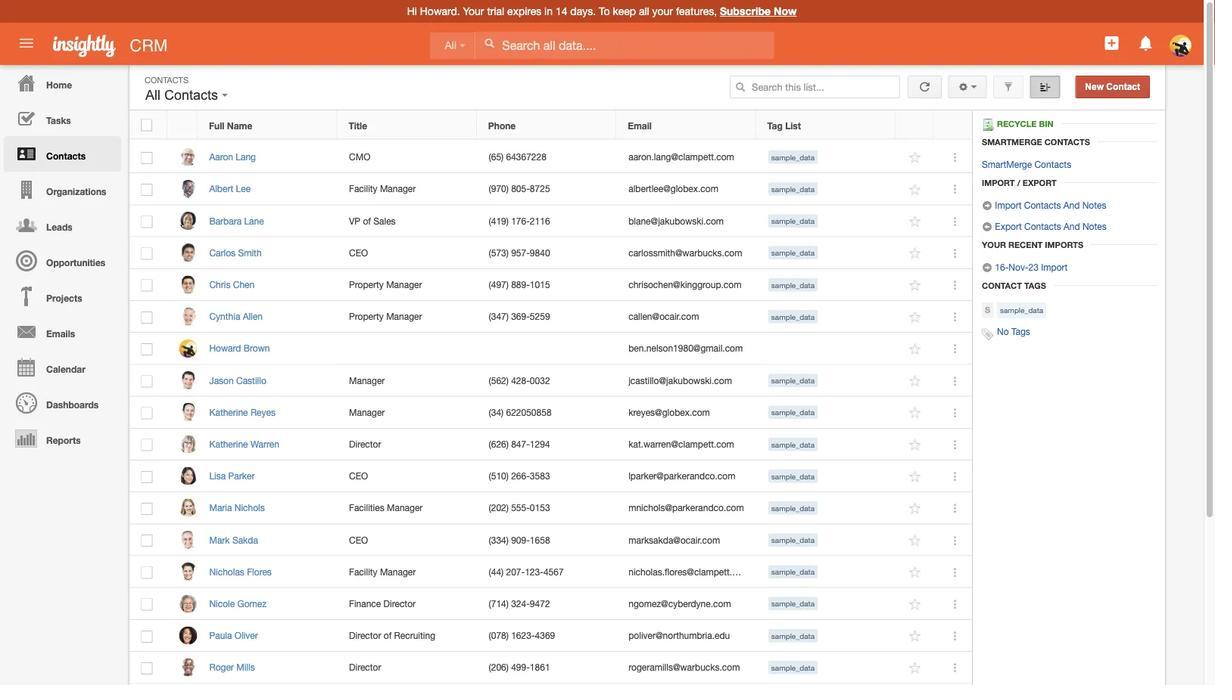 Task type: vqa. For each thing, say whether or not it's contained in the screenshot.
OPEN corresponding to (937) 360-8462
no



Task type: locate. For each thing, give the bounding box(es) containing it.
0 vertical spatial facility
[[349, 184, 377, 194]]

1 vertical spatial export
[[995, 221, 1022, 232]]

refresh list image
[[917, 82, 932, 92]]

889-
[[511, 280, 530, 290]]

1 director cell from the top
[[337, 429, 477, 461]]

property manager for (347)
[[349, 311, 422, 322]]

all inside all 'link'
[[445, 40, 457, 51]]

(202) 555-0153
[[489, 503, 550, 514]]

2 property from the top
[[349, 311, 384, 322]]

ceo cell down the facilities manager
[[337, 525, 477, 557]]

contact down 16- on the right top
[[982, 281, 1022, 291]]

1 ceo from the top
[[349, 248, 368, 258]]

contacts inside 'link'
[[1024, 221, 1061, 232]]

parker
[[228, 471, 255, 482]]

expires
[[507, 5, 541, 17]]

facility down the cmo
[[349, 184, 377, 194]]

oliver
[[235, 631, 258, 642]]

director up the facilities on the bottom left of page
[[349, 439, 381, 450]]

chrisochen@kinggroup.com cell
[[617, 269, 757, 301]]

1 horizontal spatial of
[[384, 631, 392, 642]]

director cell for (626) 847-1294
[[337, 429, 477, 461]]

follow image for poliver@northumbria.edu
[[908, 630, 922, 644]]

cell
[[337, 333, 477, 365], [477, 333, 617, 365], [757, 333, 896, 365], [129, 685, 167, 686], [167, 685, 198, 686], [198, 685, 337, 686], [337, 685, 477, 686], [477, 685, 617, 686], [617, 685, 757, 686], [757, 685, 896, 686], [896, 685, 934, 686], [934, 685, 972, 686]]

11 row from the top
[[129, 429, 972, 461]]

full
[[209, 120, 224, 131]]

1 horizontal spatial export
[[1023, 178, 1057, 188]]

1 vertical spatial notes
[[1082, 221, 1107, 232]]

0 vertical spatial of
[[363, 216, 371, 226]]

1 facility from the top
[[349, 184, 377, 194]]

3 row from the top
[[129, 174, 972, 205]]

property manager cell
[[337, 269, 477, 301], [337, 301, 477, 333]]

facility for lee
[[349, 184, 377, 194]]

facility manager for (44)
[[349, 567, 416, 578]]

jcastillo@jakubowski.com
[[628, 375, 732, 386]]

lisa
[[209, 471, 226, 482]]

row containing howard brown
[[129, 333, 972, 365]]

2 manager cell from the top
[[337, 397, 477, 429]]

0 vertical spatial director cell
[[337, 429, 477, 461]]

2 facility from the top
[[349, 567, 377, 578]]

2 director cell from the top
[[337, 653, 477, 685]]

sample_data for nicholas.flores@clampett.com
[[771, 568, 815, 577]]

0 vertical spatial import
[[982, 178, 1015, 188]]

0 vertical spatial circle arrow right image
[[982, 201, 992, 211]]

9 row from the top
[[129, 365, 972, 397]]

3 follow image from the top
[[908, 374, 922, 389]]

contacts for smartmerge contacts
[[1034, 159, 1071, 170]]

1 vertical spatial of
[[384, 631, 392, 642]]

director
[[349, 439, 381, 450], [383, 599, 416, 610], [349, 631, 381, 642], [349, 663, 381, 673]]

column header
[[896, 111, 933, 140], [933, 111, 971, 140]]

4369
[[535, 631, 555, 642]]

roger mills
[[209, 663, 255, 673]]

1623-
[[511, 631, 535, 642]]

0 vertical spatial and
[[1063, 200, 1080, 210]]

(419) 176-2116 cell
[[477, 205, 617, 237]]

1 smartmerge from the top
[[982, 137, 1042, 147]]

1 horizontal spatial your
[[982, 240, 1006, 250]]

9 follow image from the top
[[908, 630, 922, 644]]

director up director of recruiting
[[383, 599, 416, 610]]

facility manager cell for (44) 207-123-4567
[[337, 557, 477, 589]]

0 vertical spatial your
[[463, 5, 484, 17]]

follow image for jcastillo@jakubowski.com
[[908, 374, 922, 389]]

follow image for carlossmith@warbucks.com
[[908, 247, 922, 261]]

follow image for blane@jakubowski.com
[[908, 215, 922, 229]]

3583
[[530, 471, 550, 482]]

0 vertical spatial facility manager
[[349, 184, 416, 194]]

howard
[[209, 343, 241, 354]]

sakda
[[232, 535, 258, 546]]

circle arrow right image for 16-nov-23 import
[[982, 263, 992, 273]]

1 property manager cell from the top
[[337, 269, 477, 301]]

sample_data for callen@ocair.com
[[771, 313, 815, 321]]

sample_data for kreyes@globex.com
[[771, 408, 815, 417]]

of left recruiting
[[384, 631, 392, 642]]

2 facility manager from the top
[[349, 567, 416, 578]]

(970)
[[489, 184, 509, 194]]

row
[[129, 111, 971, 140], [129, 142, 972, 174], [129, 174, 972, 205], [129, 205, 972, 237], [129, 237, 972, 269], [129, 269, 972, 301], [129, 301, 972, 333], [129, 333, 972, 365], [129, 365, 972, 397], [129, 397, 972, 429], [129, 429, 972, 461], [129, 461, 972, 493], [129, 493, 972, 525], [129, 525, 972, 557], [129, 557, 972, 589], [129, 589, 972, 621], [129, 621, 972, 653], [129, 653, 972, 685], [129, 685, 972, 686]]

export right /
[[1023, 178, 1057, 188]]

jason castillo link
[[209, 375, 274, 386]]

katherine up lisa parker
[[209, 439, 248, 450]]

369-
[[511, 311, 530, 322]]

callen@ocair.com
[[628, 311, 699, 322]]

recycle bin link
[[982, 119, 1061, 131]]

2 ceo from the top
[[349, 471, 368, 482]]

of right the vp
[[363, 216, 371, 226]]

0 vertical spatial ceo
[[349, 248, 368, 258]]

smartmerge up /
[[982, 159, 1032, 170]]

(65) 64367228
[[489, 152, 546, 162]]

1 follow image from the top
[[908, 151, 922, 165]]

poliver@northumbria.edu cell
[[617, 621, 757, 653]]

director down director of recruiting
[[349, 663, 381, 673]]

contacts for export contacts and notes
[[1024, 221, 1061, 232]]

1 manager cell from the top
[[337, 365, 477, 397]]

(078) 1623-4369 cell
[[477, 621, 617, 653]]

18 row from the top
[[129, 653, 972, 685]]

import left /
[[982, 178, 1015, 188]]

266-
[[511, 471, 530, 482]]

1 circle arrow right image from the top
[[982, 201, 992, 211]]

barbara lane
[[209, 216, 264, 226]]

3 ceo cell from the top
[[337, 525, 477, 557]]

17 row from the top
[[129, 621, 972, 653]]

contacts down import contacts and notes link
[[1024, 221, 1061, 232]]

contact right new
[[1106, 82, 1140, 92]]

7 row from the top
[[129, 301, 972, 333]]

0 vertical spatial ceo cell
[[337, 237, 477, 269]]

0 vertical spatial property
[[349, 280, 384, 290]]

follow image for chrisochen@kinggroup.com
[[908, 278, 922, 293]]

sample_data for aaron.lang@clampett.com
[[771, 153, 815, 162]]

cog image
[[958, 82, 968, 92]]

1 vertical spatial facility manager cell
[[337, 557, 477, 589]]

finance
[[349, 599, 381, 610]]

import down /
[[995, 200, 1022, 210]]

albertlee@globex.com cell
[[617, 174, 757, 205]]

search image
[[735, 82, 746, 92]]

lisa parker link
[[209, 471, 262, 482]]

circle arrow left image
[[982, 222, 992, 232]]

smartmerge for smartmerge contacts
[[982, 137, 1042, 147]]

2 ceo cell from the top
[[337, 461, 477, 493]]

sample_data for marksakda@ocair.com
[[771, 536, 815, 545]]

circle arrow right image inside import contacts and notes link
[[982, 201, 992, 211]]

contact tags
[[982, 281, 1046, 291]]

0 vertical spatial contact
[[1106, 82, 1140, 92]]

2 vertical spatial import
[[1041, 262, 1068, 273]]

13 row from the top
[[129, 493, 972, 525]]

row containing katherine warren
[[129, 429, 972, 461]]

0 vertical spatial smartmerge
[[982, 137, 1042, 147]]

2 vertical spatial ceo cell
[[337, 525, 477, 557]]

and inside 'link'
[[1064, 221, 1080, 232]]

sample_data for jcastillo@jakubowski.com
[[771, 377, 815, 385]]

1 vertical spatial director cell
[[337, 653, 477, 685]]

notes inside 'link'
[[1082, 221, 1107, 232]]

new contact
[[1085, 82, 1140, 92]]

1 vertical spatial ceo cell
[[337, 461, 477, 493]]

follow image for kat.warren@clampett.com
[[908, 438, 922, 453]]

2 katherine from the top
[[209, 439, 248, 450]]

poliver@northumbria.edu
[[628, 631, 730, 642]]

8 follow image from the top
[[908, 662, 922, 676]]

1 horizontal spatial all
[[445, 40, 457, 51]]

facility manager for (970)
[[349, 184, 416, 194]]

of
[[363, 216, 371, 226], [384, 631, 392, 642]]

tag
[[767, 120, 783, 131]]

(334)
[[489, 535, 509, 546]]

5 follow image from the top
[[908, 438, 922, 453]]

row group
[[129, 142, 972, 686]]

2 property manager cell from the top
[[337, 301, 477, 333]]

your down circle arrow left icon
[[982, 240, 1006, 250]]

ben.nelson1980@gmail.com
[[628, 343, 743, 354]]

contacts up organizations 'link'
[[46, 151, 86, 161]]

ceo up the facilities on the bottom left of page
[[349, 471, 368, 482]]

katherine down jason
[[209, 407, 248, 418]]

6 follow image from the top
[[908, 470, 922, 485]]

ceo cell up the facilities manager
[[337, 461, 477, 493]]

property manager cell for (497) 889-1015
[[337, 269, 477, 301]]

1 facility manager cell from the top
[[337, 174, 477, 205]]

albertlee@globex.com
[[628, 184, 718, 194]]

1 vertical spatial property manager
[[349, 311, 422, 322]]

1 katherine from the top
[[209, 407, 248, 418]]

facility manager cell up finance director on the left
[[337, 557, 477, 589]]

mills
[[236, 663, 255, 673]]

sample_data for mnichols@parkerandco.com
[[771, 504, 815, 513]]

ceo for sakda
[[349, 535, 368, 546]]

chris
[[209, 280, 230, 290]]

of inside cell
[[384, 631, 392, 642]]

rogeramills@warbucks.com
[[628, 663, 740, 673]]

all for all contacts
[[145, 87, 160, 103]]

0 vertical spatial export
[[1023, 178, 1057, 188]]

3 ceo from the top
[[349, 535, 368, 546]]

blane@jakubowski.com
[[628, 216, 724, 226]]

import contacts and notes
[[992, 200, 1106, 210]]

Search this list... text field
[[730, 76, 900, 98]]

(497) 889-1015 cell
[[477, 269, 617, 301]]

column header down refresh list image
[[896, 111, 933, 140]]

1 property from the top
[[349, 280, 384, 290]]

circle arrow right image
[[982, 201, 992, 211], [982, 263, 992, 273]]

row containing katherine reyes
[[129, 397, 972, 429]]

import
[[982, 178, 1015, 188], [995, 200, 1022, 210], [1041, 262, 1068, 273]]

1 vertical spatial katherine
[[209, 439, 248, 450]]

cmo cell
[[337, 142, 477, 174]]

facilities manager cell
[[337, 493, 477, 525]]

1 notes from the top
[[1082, 200, 1106, 210]]

957-
[[511, 248, 530, 258]]

all down crm
[[145, 87, 160, 103]]

1 horizontal spatial contact
[[1106, 82, 1140, 92]]

6 follow image from the top
[[908, 502, 922, 516]]

row containing full name
[[129, 111, 971, 140]]

facility manager cell for (970) 805-8725
[[337, 174, 477, 205]]

follow image for marksakda@ocair.com
[[908, 534, 922, 548]]

opportunities
[[46, 257, 105, 268]]

contacts up all contacts
[[145, 75, 189, 85]]

4 follow image from the top
[[908, 247, 922, 261]]

(202) 555-0153 cell
[[477, 493, 617, 525]]

1 vertical spatial import
[[995, 200, 1022, 210]]

1 vertical spatial facility
[[349, 567, 377, 578]]

(497)
[[489, 280, 509, 290]]

15 row from the top
[[129, 557, 972, 589]]

email
[[628, 120, 652, 131]]

aaron.lang@clampett.com cell
[[617, 142, 757, 174]]

tags
[[1024, 281, 1046, 291]]

follow image for rogeramills@warbucks.com
[[908, 662, 922, 676]]

1 row from the top
[[129, 111, 971, 140]]

chris chen
[[209, 280, 255, 290]]

director for (206) 499-1861's director "cell"
[[349, 663, 381, 673]]

smartmerge down recycle
[[982, 137, 1042, 147]]

10 row from the top
[[129, 397, 972, 429]]

import for import contacts and notes
[[995, 200, 1022, 210]]

1 follow image from the top
[[908, 278, 922, 293]]

keep
[[613, 5, 636, 17]]

marksakda@ocair.com cell
[[617, 525, 757, 557]]

ngomez@cyberdyne.com
[[628, 599, 731, 610]]

(573) 957-9840
[[489, 248, 550, 258]]

12 row from the top
[[129, 461, 972, 493]]

smartmerge contacts link
[[982, 159, 1071, 170]]

row containing aaron lang
[[129, 142, 972, 174]]

0 vertical spatial notes
[[1082, 200, 1106, 210]]

2 follow image from the top
[[908, 342, 922, 357]]

2 notes from the top
[[1082, 221, 1107, 232]]

jason castillo
[[209, 375, 266, 386]]

flores
[[247, 567, 272, 578]]

director cell down recruiting
[[337, 653, 477, 685]]

director inside cell
[[349, 631, 381, 642]]

0 vertical spatial all
[[445, 40, 457, 51]]

1658
[[530, 535, 550, 546]]

16-nov-23 import
[[992, 262, 1068, 273]]

ceo down the facilities on the bottom left of page
[[349, 535, 368, 546]]

hi
[[407, 5, 417, 17]]

(34) 622050858 cell
[[477, 397, 617, 429]]

facility manager cell
[[337, 174, 477, 205], [337, 557, 477, 589]]

5 row from the top
[[129, 237, 972, 269]]

1 column header from the left
[[896, 111, 933, 140]]

export right circle arrow left icon
[[995, 221, 1022, 232]]

property for chen
[[349, 280, 384, 290]]

circle arrow right image inside 16-nov-23 import link
[[982, 263, 992, 273]]

director cell up facilities manager cell
[[337, 429, 477, 461]]

crm
[[130, 36, 168, 55]]

and up export contacts and notes
[[1063, 200, 1080, 210]]

1 property manager from the top
[[349, 280, 422, 290]]

chrisochen@kinggroup.com
[[628, 280, 741, 290]]

4 follow image from the top
[[908, 406, 922, 421]]

manager
[[380, 184, 416, 194], [386, 280, 422, 290], [386, 311, 422, 322], [349, 375, 385, 386], [349, 407, 385, 418], [387, 503, 423, 514], [380, 567, 416, 578]]

1 vertical spatial circle arrow right image
[[982, 263, 992, 273]]

notes up export contacts and notes
[[1082, 200, 1106, 210]]

1 vertical spatial ceo
[[349, 471, 368, 482]]

ben.nelson1980@gmail.com cell
[[617, 333, 757, 365]]

manager inside cell
[[387, 503, 423, 514]]

(206) 499-1861 cell
[[477, 653, 617, 685]]

None checkbox
[[141, 119, 152, 131], [141, 184, 152, 196], [141, 248, 152, 260], [141, 280, 152, 292], [141, 312, 152, 324], [141, 376, 152, 388], [141, 472, 152, 484], [141, 503, 152, 516], [141, 567, 152, 579], [141, 599, 152, 611], [141, 119, 152, 131], [141, 184, 152, 196], [141, 248, 152, 260], [141, 280, 152, 292], [141, 312, 152, 324], [141, 376, 152, 388], [141, 472, 152, 484], [141, 503, 152, 516], [141, 567, 152, 579], [141, 599, 152, 611]]

1 vertical spatial and
[[1064, 221, 1080, 232]]

contacts up export contacts and notes 'link' on the top right
[[1024, 200, 1061, 210]]

albert
[[209, 184, 233, 194]]

facility for flores
[[349, 567, 377, 578]]

0 vertical spatial facility manager cell
[[337, 174, 477, 205]]

katherine warren
[[209, 439, 279, 450]]

home link
[[4, 65, 121, 101]]

row containing nicole gomez
[[129, 589, 972, 621]]

circle arrow right image for import contacts and notes
[[982, 201, 992, 211]]

lparker@parkerandco.com cell
[[617, 461, 757, 493]]

circle arrow right image up circle arrow left icon
[[982, 201, 992, 211]]

7 follow image from the top
[[908, 566, 922, 580]]

2 follow image from the top
[[908, 183, 922, 197]]

smartmerge contacts
[[982, 159, 1071, 170]]

of inside cell
[[363, 216, 371, 226]]

director cell for (206) 499-1861
[[337, 653, 477, 685]]

navigation containing home
[[0, 65, 121, 456]]

622050858
[[506, 407, 552, 418]]

tasks link
[[4, 101, 121, 136]]

2 vertical spatial ceo
[[349, 535, 368, 546]]

19 row from the top
[[129, 685, 972, 686]]

column header down the cog "icon"
[[933, 111, 971, 140]]

contacts
[[1044, 137, 1090, 147]]

katherine warren link
[[209, 439, 287, 450]]

follow image
[[908, 151, 922, 165], [908, 183, 922, 197], [908, 215, 922, 229], [908, 247, 922, 261], [908, 310, 922, 325], [908, 470, 922, 485], [908, 534, 922, 548], [908, 598, 922, 612], [908, 630, 922, 644]]

(419)
[[489, 216, 509, 226]]

8 follow image from the top
[[908, 598, 922, 612]]

ceo cell
[[337, 237, 477, 269], [337, 461, 477, 493], [337, 525, 477, 557]]

0 horizontal spatial of
[[363, 216, 371, 226]]

follow image for kreyes@globex.com
[[908, 406, 922, 421]]

and
[[1063, 200, 1080, 210], [1064, 221, 1080, 232]]

8 row from the top
[[129, 333, 972, 365]]

sample_data for albertlee@globex.com
[[771, 185, 815, 194]]

(078)
[[489, 631, 509, 642]]

1 ceo cell from the top
[[337, 237, 477, 269]]

16 row from the top
[[129, 589, 972, 621]]

carlos smith
[[209, 248, 262, 258]]

1 vertical spatial your
[[982, 240, 1006, 250]]

notes
[[1082, 200, 1106, 210], [1082, 221, 1107, 232]]

import right 23
[[1041, 262, 1068, 273]]

follow image for aaron.lang@clampett.com
[[908, 151, 922, 165]]

(626) 847-1294
[[489, 439, 550, 450]]

circle arrow right image left 16- on the right top
[[982, 263, 992, 273]]

2 smartmerge from the top
[[982, 159, 1032, 170]]

facility manager up finance director on the left
[[349, 567, 416, 578]]

smartmerge for smartmerge contacts
[[982, 159, 1032, 170]]

all down howard.
[[445, 40, 457, 51]]

contacts down contacts
[[1034, 159, 1071, 170]]

1 vertical spatial all
[[145, 87, 160, 103]]

6 row from the top
[[129, 269, 972, 301]]

555-
[[511, 503, 530, 514]]

all inside 'all contacts' button
[[145, 87, 160, 103]]

show list view filters image
[[1003, 82, 1014, 92]]

contact inside new contact link
[[1106, 82, 1140, 92]]

facility manager cell up sales
[[337, 174, 477, 205]]

director down finance
[[349, 631, 381, 642]]

1 facility manager from the top
[[349, 184, 416, 194]]

1 vertical spatial smartmerge
[[982, 159, 1032, 170]]

2 circle arrow right image from the top
[[982, 263, 992, 273]]

5 follow image from the top
[[908, 310, 922, 325]]

sample_data for chrisochen@kinggroup.com
[[771, 281, 815, 289]]

(202)
[[489, 503, 509, 514]]

sample_data for carlossmith@warbucks.com
[[771, 249, 815, 257]]

0 vertical spatial property manager
[[349, 280, 422, 290]]

(970) 805-8725 cell
[[477, 174, 617, 205]]

no tags
[[997, 327, 1030, 337]]

follow image for albertlee@globex.com
[[908, 183, 922, 197]]

opportunities link
[[4, 243, 121, 279]]

smartmerge
[[982, 137, 1042, 147], [982, 159, 1032, 170]]

facility manager up sales
[[349, 184, 416, 194]]

0 horizontal spatial contact
[[982, 281, 1022, 291]]

14 row from the top
[[129, 525, 972, 557]]

row containing nicholas flores
[[129, 557, 972, 589]]

(562) 428-0032
[[489, 375, 550, 386]]

follow image for lparker@parkerandco.com
[[908, 470, 922, 485]]

director cell
[[337, 429, 477, 461], [337, 653, 477, 685]]

navigation
[[0, 65, 121, 456]]

list
[[785, 120, 801, 131]]

facilities
[[349, 503, 384, 514]]

None checkbox
[[141, 152, 152, 164], [141, 216, 152, 228], [141, 344, 152, 356], [141, 408, 152, 420], [141, 440, 152, 452], [141, 535, 152, 548], [141, 631, 152, 643], [141, 663, 152, 675], [141, 152, 152, 164], [141, 216, 152, 228], [141, 344, 152, 356], [141, 408, 152, 420], [141, 440, 152, 452], [141, 535, 152, 548], [141, 631, 152, 643], [141, 663, 152, 675]]

0 horizontal spatial your
[[463, 5, 484, 17]]

7 follow image from the top
[[908, 534, 922, 548]]

ceo cell for (573) 957-9840
[[337, 237, 477, 269]]

2 facility manager cell from the top
[[337, 557, 477, 589]]

(44)
[[489, 567, 504, 578]]

follow image
[[908, 278, 922, 293], [908, 342, 922, 357], [908, 374, 922, 389], [908, 406, 922, 421], [908, 438, 922, 453], [908, 502, 922, 516], [908, 566, 922, 580], [908, 662, 922, 676]]

ceo cell down sales
[[337, 237, 477, 269]]

ceo for smith
[[349, 248, 368, 258]]

mnichols@parkerandco.com cell
[[617, 493, 757, 525]]

4 row from the top
[[129, 205, 972, 237]]

Search all data.... text field
[[476, 32, 774, 59]]

1 vertical spatial property
[[349, 311, 384, 322]]

0 horizontal spatial all
[[145, 87, 160, 103]]

your left trial
[[463, 5, 484, 17]]

1 vertical spatial facility manager
[[349, 567, 416, 578]]

1 vertical spatial contact
[[982, 281, 1022, 291]]

and for import contacts and notes
[[1063, 200, 1080, 210]]

katherine
[[209, 407, 248, 418], [209, 439, 248, 450]]

2 property manager from the top
[[349, 311, 422, 322]]

0 horizontal spatial export
[[995, 221, 1022, 232]]

of for vp
[[363, 216, 371, 226]]

ceo down the vp
[[349, 248, 368, 258]]

notes up imports
[[1082, 221, 1107, 232]]

contacts up full
[[164, 87, 218, 103]]

manager cell
[[337, 365, 477, 397], [337, 397, 477, 429]]

and up imports
[[1064, 221, 1080, 232]]

trial
[[487, 5, 504, 17]]

facility up finance
[[349, 567, 377, 578]]

rogeramills@warbucks.com cell
[[617, 653, 757, 685]]

0 vertical spatial katherine
[[209, 407, 248, 418]]

your
[[463, 5, 484, 17], [982, 240, 1006, 250]]

contacts inside button
[[164, 87, 218, 103]]

ceo for parker
[[349, 471, 368, 482]]

3 follow image from the top
[[908, 215, 922, 229]]

2 row from the top
[[129, 142, 972, 174]]

(347) 369-5259 cell
[[477, 301, 617, 333]]

home
[[46, 79, 72, 90]]



Task type: describe. For each thing, give the bounding box(es) containing it.
row containing albert lee
[[129, 174, 972, 205]]

export contacts and notes
[[992, 221, 1107, 232]]

row containing paula oliver
[[129, 621, 972, 653]]

(65) 64367228 cell
[[477, 142, 617, 174]]

kat.warren@clampett.com
[[628, 439, 734, 450]]

324-
[[511, 599, 530, 610]]

carlos smith link
[[209, 248, 269, 258]]

follow image for ngomez@cyberdyne.com
[[908, 598, 922, 612]]

all contacts button
[[142, 84, 232, 107]]

projects
[[46, 293, 82, 304]]

ngomez@cyberdyne.com cell
[[617, 589, 757, 621]]

4567
[[543, 567, 564, 578]]

import / export
[[982, 178, 1057, 188]]

notes for export contacts and notes
[[1082, 221, 1107, 232]]

calendar link
[[4, 350, 121, 385]]

(714) 324-9472 cell
[[477, 589, 617, 621]]

5259
[[530, 311, 550, 322]]

jcastillo@jakubowski.com cell
[[617, 365, 757, 397]]

carlossmith@warbucks.com
[[628, 248, 742, 258]]

nicholas.flores@clampett.com cell
[[617, 557, 757, 589]]

lee
[[236, 184, 251, 194]]

castillo
[[236, 375, 266, 386]]

sample_data for rogeramills@warbucks.com
[[771, 664, 815, 673]]

sample_data for poliver@northumbria.edu
[[771, 632, 815, 641]]

howard brown
[[209, 343, 270, 354]]

(34)
[[489, 407, 504, 418]]

manager for (970)
[[380, 184, 416, 194]]

howard brown link
[[209, 343, 277, 354]]

contacts for all contacts
[[164, 87, 218, 103]]

chris chen link
[[209, 280, 262, 290]]

(334) 909-1658 cell
[[477, 525, 617, 557]]

export contacts and notes link
[[982, 221, 1107, 232]]

nicole gomez
[[209, 599, 266, 610]]

of for director
[[384, 631, 392, 642]]

name
[[227, 120, 252, 131]]

sample_data for ngomez@cyberdyne.com
[[771, 600, 815, 609]]

(626) 847-1294 cell
[[477, 429, 617, 461]]

9472
[[530, 599, 550, 610]]

row containing carlos smith
[[129, 237, 972, 269]]

full name
[[209, 120, 252, 131]]

kat.warren@clampett.com cell
[[617, 429, 757, 461]]

smith
[[238, 248, 262, 258]]

sales
[[373, 216, 396, 226]]

emails link
[[4, 314, 121, 350]]

row containing lisa parker
[[129, 461, 972, 493]]

row containing barbara lane
[[129, 205, 972, 237]]

gomez
[[237, 599, 266, 610]]

sample_data link
[[997, 303, 1046, 319]]

manager cell for (562) 428-0032
[[337, 365, 477, 397]]

now
[[774, 5, 797, 17]]

/
[[1017, 178, 1020, 188]]

property manager for (497)
[[349, 280, 422, 290]]

(347)
[[489, 311, 509, 322]]

follow image for mnichols@parkerandco.com
[[908, 502, 922, 516]]

1294
[[530, 439, 550, 450]]

albert lee
[[209, 184, 251, 194]]

2 column header from the left
[[933, 111, 971, 140]]

dashboards
[[46, 400, 99, 410]]

(562) 428-0032 cell
[[477, 365, 617, 397]]

(206) 499-1861
[[489, 663, 550, 673]]

ceo cell for (334) 909-1658
[[337, 525, 477, 557]]

manager for (202)
[[387, 503, 423, 514]]

(510)
[[489, 471, 509, 482]]

director for director of recruiting
[[349, 631, 381, 642]]

s
[[985, 305, 990, 315]]

(078) 1623-4369
[[489, 631, 555, 642]]

2116
[[530, 216, 550, 226]]

(334) 909-1658
[[489, 535, 550, 546]]

lparker@parkerandco.com
[[628, 471, 735, 482]]

property for allen
[[349, 311, 384, 322]]

export inside 'link'
[[995, 221, 1022, 232]]

finance director cell
[[337, 589, 477, 621]]

row containing maria nichols
[[129, 493, 972, 525]]

follow image for nicholas.flores@clampett.com
[[908, 566, 922, 580]]

paula oliver link
[[209, 631, 265, 642]]

white image
[[484, 38, 495, 48]]

cynthia allen link
[[209, 311, 270, 322]]

sample_data for lparker@parkerandco.com
[[771, 472, 815, 481]]

dashboards link
[[4, 385, 121, 421]]

show sidebar image
[[1040, 82, 1050, 92]]

row containing jason castillo
[[129, 365, 972, 397]]

all
[[639, 5, 649, 17]]

all link
[[430, 32, 475, 59]]

nicole
[[209, 599, 235, 610]]

marksakda@ocair.com
[[628, 535, 720, 546]]

emails
[[46, 329, 75, 339]]

nicholas
[[209, 567, 244, 578]]

new
[[1085, 82, 1104, 92]]

(970) 805-8725
[[489, 184, 550, 194]]

howard.
[[420, 5, 460, 17]]

(44) 207-123-4567
[[489, 567, 564, 578]]

features,
[[676, 5, 717, 17]]

row containing roger mills
[[129, 653, 972, 685]]

brown
[[244, 343, 270, 354]]

notes for import contacts and notes
[[1082, 200, 1106, 210]]

phone
[[488, 120, 516, 131]]

leads
[[46, 222, 72, 232]]

notifications image
[[1137, 34, 1155, 52]]

import contacts and notes link
[[982, 200, 1106, 211]]

albert lee link
[[209, 184, 258, 194]]

nicole gomez link
[[209, 599, 274, 610]]

row containing mark sakda
[[129, 525, 972, 557]]

123-
[[525, 567, 543, 578]]

16-nov-23 import link
[[982, 262, 1068, 273]]

428-
[[511, 375, 530, 386]]

recruiting
[[394, 631, 435, 642]]

carlossmith@warbucks.com cell
[[617, 237, 757, 269]]

hi howard. your trial expires in 14 days. to keep all your features, subscribe now
[[407, 5, 797, 17]]

row group containing aaron lang
[[129, 142, 972, 686]]

(206)
[[489, 663, 509, 673]]

(44) 207-123-4567 cell
[[477, 557, 617, 589]]

facilities manager
[[349, 503, 423, 514]]

(573) 957-9840 cell
[[477, 237, 617, 269]]

callen@ocair.com cell
[[617, 301, 757, 333]]

follow image for ben.nelson1980@gmail.com
[[908, 342, 922, 357]]

vp of sales cell
[[337, 205, 477, 237]]

manager for (347)
[[386, 311, 422, 322]]

katherine for katherine reyes
[[209, 407, 248, 418]]

aaron.lang@clampett.com
[[628, 152, 734, 162]]

manager for (497)
[[386, 280, 422, 290]]

847-
[[511, 439, 530, 450]]

katherine for katherine warren
[[209, 439, 248, 450]]

sample_data for blane@jakubowski.com
[[771, 217, 815, 226]]

ceo cell for (510) 266-3583
[[337, 461, 477, 493]]

reports
[[46, 435, 81, 446]]

contacts for import contacts and notes
[[1024, 200, 1061, 210]]

64367228
[[506, 152, 546, 162]]

director of recruiting cell
[[337, 621, 477, 653]]

(573)
[[489, 248, 509, 258]]

(510) 266-3583
[[489, 471, 550, 482]]

sample_data for kat.warren@clampett.com
[[771, 440, 815, 449]]

bin
[[1039, 119, 1053, 129]]

blane@jakubowski.com cell
[[617, 205, 757, 237]]

176-
[[511, 216, 530, 226]]

(510) 266-3583 cell
[[477, 461, 617, 493]]

1015
[[530, 280, 550, 290]]

kreyes@globex.com cell
[[617, 397, 757, 429]]

manager for (44)
[[380, 567, 416, 578]]

lane
[[244, 216, 264, 226]]

(714) 324-9472
[[489, 599, 550, 610]]

mark sakda
[[209, 535, 258, 546]]

all for all
[[445, 40, 457, 51]]

and for export contacts and notes
[[1064, 221, 1080, 232]]

row containing chris chen
[[129, 269, 972, 301]]

lisa parker
[[209, 471, 255, 482]]

barbara lane link
[[209, 216, 272, 226]]

import for import / export
[[982, 178, 1015, 188]]

organizations link
[[4, 172, 121, 207]]

16-
[[995, 262, 1009, 273]]

property manager cell for (347) 369-5259
[[337, 301, 477, 333]]

follow image for callen@ocair.com
[[908, 310, 922, 325]]

no
[[997, 327, 1009, 337]]

director for director "cell" for (626) 847-1294
[[349, 439, 381, 450]]

cmo
[[349, 152, 370, 162]]

manager cell for (34) 622050858
[[337, 397, 477, 429]]

row containing cynthia allen
[[129, 301, 972, 333]]



